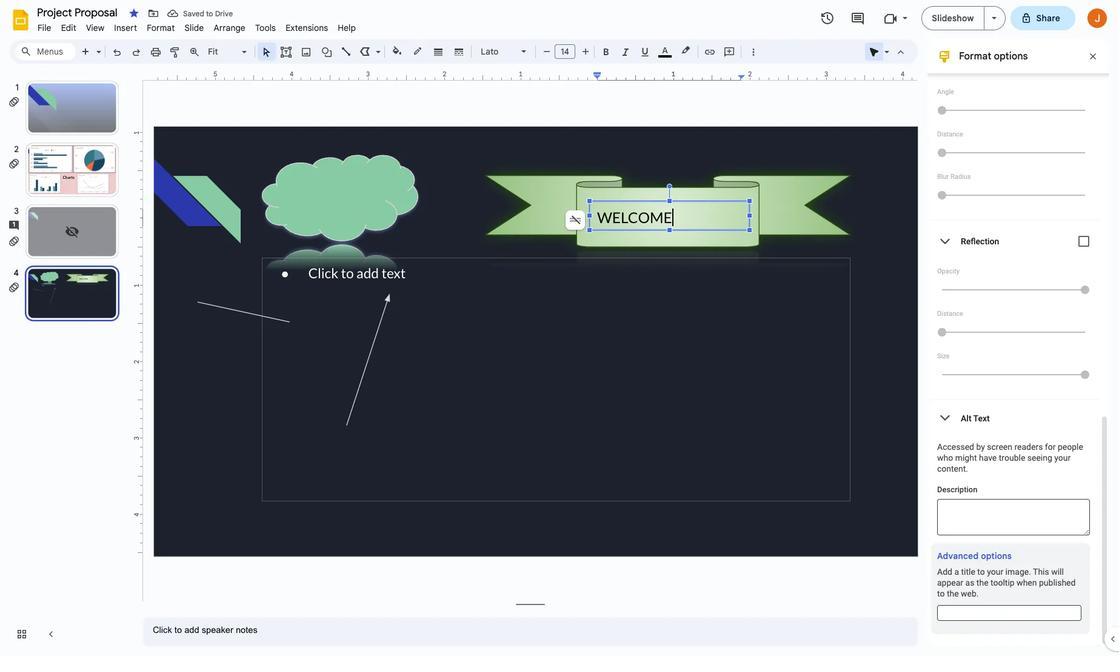Task type: vqa. For each thing, say whether or not it's contained in the screenshot.
Text Wrapping
no



Task type: locate. For each thing, give the bounding box(es) containing it.
extensions menu item
[[281, 21, 333, 35]]

format options
[[960, 50, 1029, 62]]

options up image.
[[982, 551, 1013, 562]]

border color: transparent image
[[411, 43, 425, 59]]

1 vertical spatial your
[[988, 567, 1004, 577]]

to
[[206, 9, 213, 18], [978, 567, 986, 577], [938, 589, 945, 599]]

0 horizontal spatial the
[[948, 589, 959, 599]]

distance up blur radius
[[938, 130, 964, 138]]

0 vertical spatial options
[[995, 50, 1029, 62]]

format
[[147, 22, 175, 33], [960, 50, 992, 62]]

alt text
[[962, 413, 990, 423]]

format inside menu item
[[147, 22, 175, 33]]

menu bar
[[33, 16, 361, 36]]

options for advanced options
[[982, 551, 1013, 562]]

format for format options
[[960, 50, 992, 62]]

the down the appear
[[948, 589, 959, 599]]

1 vertical spatial format
[[960, 50, 992, 62]]

format left slide at the top
[[147, 22, 175, 33]]

view menu item
[[81, 21, 109, 35]]

distance down "opacity"
[[938, 310, 964, 318]]

format for format
[[147, 22, 175, 33]]

accessed by screen readers for people who might have trouble seeing your content.
[[938, 442, 1084, 474]]

navigation
[[0, 69, 133, 656]]

radius
[[951, 173, 971, 181]]

distance
[[938, 130, 964, 138], [938, 310, 964, 318]]

0 vertical spatial distance
[[938, 130, 964, 138]]

format down slideshow button
[[960, 50, 992, 62]]

extensions
[[286, 22, 328, 33]]

0 vertical spatial format
[[147, 22, 175, 33]]

your down people
[[1055, 453, 1071, 463]]

format options application
[[0, 0, 1120, 656]]

people
[[1059, 442, 1084, 452]]

1 vertical spatial options
[[982, 551, 1013, 562]]

insert menu item
[[109, 21, 142, 35]]

0 horizontal spatial to
[[206, 9, 213, 18]]

a
[[955, 567, 960, 577]]

Zoom text field
[[206, 43, 240, 60]]

new slide with layout image
[[93, 44, 101, 48]]

navigation inside format options application
[[0, 69, 133, 656]]

saved to drive button
[[164, 5, 236, 22]]

Font size text field
[[556, 44, 575, 59]]

2 horizontal spatial to
[[978, 567, 986, 577]]

menu bar banner
[[0, 0, 1120, 656]]

Description text field
[[938, 499, 1091, 536]]

image.
[[1006, 567, 1032, 577]]

view
[[86, 22, 105, 33]]

the right as
[[977, 578, 989, 588]]

reflection
[[962, 237, 1000, 246]]

2 vertical spatial to
[[938, 589, 945, 599]]

share
[[1037, 13, 1061, 24]]

options inside tab
[[982, 551, 1013, 562]]

format inside section
[[960, 50, 992, 62]]

slide
[[185, 22, 204, 33]]

0 horizontal spatial format
[[147, 22, 175, 33]]

by
[[977, 442, 986, 452]]

main toolbar
[[75, 0, 763, 471]]

alt text tab
[[928, 400, 1100, 436]]

0 horizontal spatial your
[[988, 567, 1004, 577]]

Toggle reflection checkbox
[[1073, 229, 1097, 254]]

menu bar containing file
[[33, 16, 361, 36]]

your
[[1055, 453, 1071, 463], [988, 567, 1004, 577]]

options
[[995, 50, 1029, 62], [982, 551, 1013, 562]]

accessed
[[938, 442, 975, 452]]

to left drive
[[206, 9, 213, 18]]

content.
[[938, 464, 969, 474]]

0 vertical spatial to
[[206, 9, 213, 18]]

1 distance from the top
[[938, 130, 964, 138]]

live pointer settings image
[[882, 44, 890, 48]]

0 vertical spatial your
[[1055, 453, 1071, 463]]

Star checkbox
[[126, 5, 143, 22]]

arrange menu item
[[209, 21, 250, 35]]

insert image image
[[299, 43, 313, 60]]

description
[[938, 485, 978, 494]]

1 horizontal spatial format
[[960, 50, 992, 62]]

might
[[956, 453, 978, 463]]

published
[[1040, 578, 1076, 588]]

have
[[980, 453, 998, 463]]

when
[[1017, 578, 1038, 588]]

the
[[977, 578, 989, 588], [948, 589, 959, 599]]

saved to drive
[[183, 9, 233, 18]]

to right title in the right of the page
[[978, 567, 986, 577]]

1 horizontal spatial your
[[1055, 453, 1071, 463]]

title
[[962, 567, 976, 577]]

option
[[566, 211, 585, 230]]

options down presentation options icon
[[995, 50, 1029, 62]]

for
[[1046, 442, 1056, 452]]

Zoom field
[[204, 43, 252, 61]]

your up the tooltip
[[988, 567, 1004, 577]]

1 horizontal spatial the
[[977, 578, 989, 588]]

readers
[[1015, 442, 1044, 452]]

who
[[938, 453, 954, 463]]

add
[[938, 567, 953, 577]]

1 vertical spatial distance
[[938, 310, 964, 318]]

tools
[[255, 22, 276, 33]]

to down the appear
[[938, 589, 945, 599]]



Task type: describe. For each thing, give the bounding box(es) containing it.
fill color: transparent image
[[390, 43, 404, 59]]

select line image
[[373, 44, 381, 48]]

to inside button
[[206, 9, 213, 18]]

screen
[[988, 442, 1013, 452]]

border weight option
[[432, 43, 446, 60]]

slideshow
[[933, 13, 975, 24]]

presentation options image
[[992, 17, 997, 19]]

this
[[1034, 567, 1050, 577]]

do not autofit image
[[567, 212, 584, 229]]

Menus field
[[15, 43, 76, 60]]

will
[[1052, 567, 1065, 577]]

saved
[[183, 9, 204, 18]]

as
[[966, 578, 975, 588]]

opacity
[[938, 268, 960, 275]]

drive
[[215, 9, 233, 18]]

shape image
[[320, 43, 334, 60]]

highlight color image
[[679, 43, 693, 58]]

seeing
[[1028, 453, 1053, 463]]

lato
[[481, 46, 499, 57]]

1 vertical spatial the
[[948, 589, 959, 599]]

file
[[38, 22, 51, 33]]

Title field
[[938, 605, 1082, 621]]

menu bar inside "menu bar" banner
[[33, 16, 361, 36]]

1 vertical spatial to
[[978, 567, 986, 577]]

insert
[[114, 22, 137, 33]]

blur radius
[[938, 173, 971, 181]]

options for format options
[[995, 50, 1029, 62]]

web.
[[962, 589, 979, 599]]

advanced options tab
[[938, 550, 1013, 564]]

tooltip
[[991, 578, 1015, 588]]

alt
[[962, 413, 972, 423]]

font list. lato selected. option
[[481, 43, 514, 60]]

trouble
[[1000, 453, 1026, 463]]

0 vertical spatial the
[[977, 578, 989, 588]]

file menu item
[[33, 21, 56, 35]]

add a title to your image. this will appear as the tooltip when published to the web.
[[938, 567, 1076, 599]]

2 distance from the top
[[938, 310, 964, 318]]

slideshow button
[[922, 6, 985, 30]]

mode and view toolbar
[[865, 39, 911, 64]]

share button
[[1011, 6, 1076, 30]]

your inside add a title to your image. this will appear as the tooltip when published to the web.
[[988, 567, 1004, 577]]

text color image
[[659, 43, 672, 58]]

Rename text field
[[33, 5, 124, 19]]

help menu item
[[333, 21, 361, 35]]

edit menu item
[[56, 21, 81, 35]]

help
[[338, 22, 356, 33]]

border dash option
[[452, 43, 466, 60]]

advanced
[[938, 551, 979, 562]]

advanced options
[[938, 551, 1013, 562]]

size
[[938, 352, 950, 360]]

blur
[[938, 173, 950, 181]]

format menu item
[[142, 21, 180, 35]]

slide menu item
[[180, 21, 209, 35]]

your inside accessed by screen readers for people who might have trouble seeing your content.
[[1055, 453, 1071, 463]]

1 horizontal spatial to
[[938, 589, 945, 599]]

appear
[[938, 578, 964, 588]]

angle
[[938, 88, 955, 96]]

text
[[974, 413, 990, 423]]

arrange
[[214, 22, 246, 33]]

format options section
[[928, 0, 1110, 647]]

Font size field
[[555, 44, 581, 62]]

reflection tab
[[928, 221, 1100, 262]]

tools menu item
[[250, 21, 281, 35]]

edit
[[61, 22, 76, 33]]



